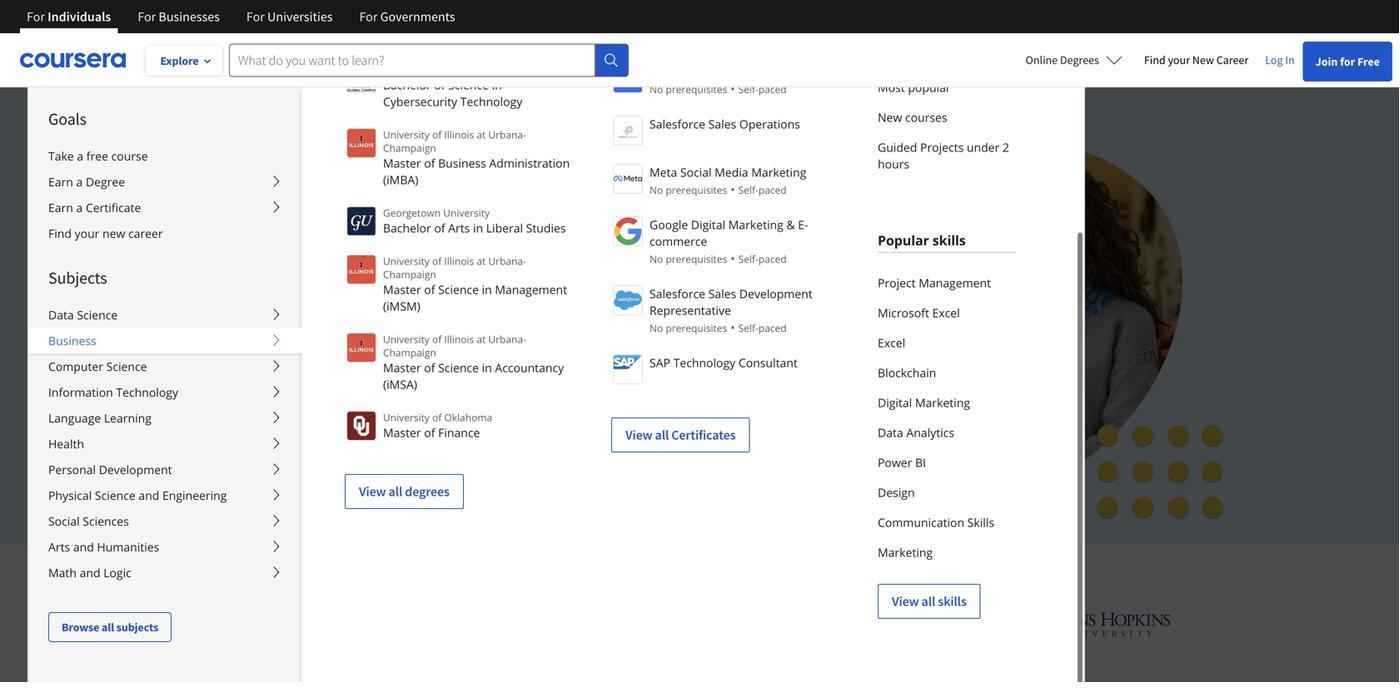 Task type: locate. For each thing, give the bounding box(es) containing it.
master for master of science in management (imsm)
[[383, 282, 421, 298]]

bachelor down georgetown
[[383, 220, 431, 236]]

find inside 'explore menu' element
[[48, 226, 72, 242]]

2 vertical spatial your
[[217, 292, 256, 317]]

all left degrees
[[389, 484, 402, 501]]

under
[[967, 139, 1000, 155]]

2 university of illinois at urbana-champaign logo image from the top
[[346, 255, 376, 285]]

2
[[1003, 139, 1009, 155]]

1 no from the top
[[650, 82, 663, 96]]

2 vertical spatial illinois
[[444, 333, 474, 346]]

your
[[1168, 52, 1190, 67], [75, 226, 99, 242], [217, 292, 256, 317]]

a for degree
[[76, 174, 83, 190]]

• right the on
[[731, 251, 735, 266]]

2 vertical spatial a
[[76, 200, 83, 216]]

no inside no prerequisites • self-paced
[[650, 82, 663, 96]]

all left certificates
[[655, 427, 669, 444]]

master for master of business administration (imba)
[[383, 155, 421, 171]]

urbana- for (imba)
[[488, 128, 526, 142]]

for
[[1340, 54, 1355, 69]]

earn inside dropdown button
[[48, 174, 73, 190]]

microsoft
[[878, 305, 929, 321]]

2 paced from the top
[[759, 183, 787, 197]]

3 prerequisites from the top
[[666, 252, 727, 266]]

business up the computer
[[48, 333, 96, 349]]

no
[[650, 82, 663, 96], [650, 183, 663, 197], [650, 252, 663, 266], [650, 321, 663, 335]]

university of oklahoma master of finance
[[383, 411, 492, 441]]

your inside unlimited access to 7,000+ world-class courses, hands-on projects, and job-ready certificate programs—all included in your subscription
[[217, 292, 256, 317]]

media
[[715, 164, 748, 180]]

1 vertical spatial free
[[310, 412, 335, 428]]

at inside the university of illinois at urbana- champaign master of science in accountancy (imsa)
[[477, 333, 486, 346]]

1 earn from the top
[[48, 174, 73, 190]]

champaign up "(imsa)"
[[383, 346, 436, 360]]

of inside georgetown university bachelor of arts in liberal studies
[[434, 220, 445, 236]]

2 self- from the top
[[738, 183, 759, 197]]

1 horizontal spatial business
[[438, 155, 486, 171]]

university of illinois at urbana-champaign logo image for master of business administration (imba)
[[346, 128, 376, 158]]

at inside university of illinois at urbana- champaign master of business administration (imba)
[[477, 128, 486, 142]]

projects,
[[217, 263, 290, 288]]

science
[[448, 77, 489, 93], [438, 282, 479, 298], [77, 307, 118, 323], [106, 359, 147, 375], [438, 360, 479, 376], [95, 488, 136, 504]]

science inside bachelor of science in cybersecurity technology
[[448, 77, 489, 93]]

2 illinois from the top
[[444, 254, 474, 268]]

no down commerce
[[650, 252, 663, 266]]

0 horizontal spatial your
[[75, 226, 99, 242]]

None search field
[[229, 44, 629, 77]]

3 no from the top
[[650, 252, 663, 266]]

development
[[739, 286, 813, 302], [99, 462, 172, 478]]

2 vertical spatial urbana-
[[488, 333, 526, 346]]

1 horizontal spatial development
[[739, 286, 813, 302]]

business up georgetown university bachelor of arts in liberal studies on the top of page
[[438, 155, 486, 171]]

view inside popular skills 'list'
[[892, 594, 919, 610]]

3 university of illinois at urbana-champaign logo image from the top
[[346, 333, 376, 363]]

universities
[[599, 558, 706, 585]]

university of illinois at urbana-champaign logo image
[[346, 128, 376, 158], [346, 255, 376, 285], [346, 333, 376, 363]]

1 horizontal spatial data
[[878, 425, 903, 441]]

a down earn a degree
[[76, 200, 83, 216]]

2 no from the top
[[650, 183, 663, 197]]

4 paced from the top
[[759, 321, 787, 335]]

sales down no prerequisites • self-paced
[[708, 116, 736, 132]]

google digital marketing & e- commerce no prerequisites • self-paced
[[650, 217, 808, 266]]

university up "world-"
[[443, 206, 490, 220]]

4 prerequisites from the top
[[666, 321, 727, 335]]

1 sales from the top
[[708, 116, 736, 132]]

1 university of illinois at urbana-champaign logo image from the top
[[346, 128, 376, 158]]

free inside start 7-day free trial 'button'
[[310, 412, 335, 428]]

master inside university of illinois at urbana- champaign master of science in management (imsm)
[[383, 282, 421, 298]]

all inside "link"
[[389, 484, 402, 501]]

data science button
[[28, 302, 301, 328]]

university down (imsm)
[[383, 333, 430, 346]]

sales up representative
[[708, 286, 736, 302]]

hours
[[878, 156, 909, 172]]

day down university of oklahoma logo
[[339, 451, 360, 467]]

all inside button
[[102, 620, 114, 635]]

4 no from the top
[[650, 321, 663, 335]]

university inside university of oklahoma master of finance
[[383, 411, 430, 425]]

• up salesforce sales operations
[[731, 81, 735, 97]]

technology right sap
[[673, 355, 736, 371]]

data down 'subjects'
[[48, 307, 74, 323]]

microsoft excel link
[[878, 298, 1016, 328]]

of up the cybersecurity
[[434, 77, 445, 93]]

1 horizontal spatial your
[[217, 292, 256, 317]]

university
[[383, 128, 430, 142], [443, 206, 490, 220], [383, 254, 430, 268], [383, 333, 430, 346], [383, 411, 430, 425]]

view for view all degrees
[[359, 484, 386, 501]]

0 vertical spatial view
[[625, 427, 652, 444]]

science down "world-"
[[438, 282, 479, 298]]

• up sap technology consultant
[[731, 320, 735, 336]]

guided
[[878, 139, 917, 155]]

champaign up (imba) at the top
[[383, 141, 436, 155]]

2 vertical spatial technology
[[116, 385, 178, 401]]

join
[[1316, 54, 1338, 69]]

1 horizontal spatial social
[[680, 164, 712, 180]]

1 vertical spatial arts
[[48, 540, 70, 555]]

georgetown university logo image
[[346, 207, 376, 237]]

university inside the university of illinois at urbana- champaign master of science in accountancy (imsa)
[[383, 333, 430, 346]]

unlimited access to 7,000+ world-class courses, hands-on projects, and job-ready certificate programs—all included in your subscription
[[217, 234, 726, 317]]

day inside 'button'
[[286, 412, 307, 428]]

social right meta on the top of page
[[680, 164, 712, 180]]

excel down the project management link
[[932, 305, 960, 321]]

3 • from the top
[[731, 251, 735, 266]]

paced up the operations
[[759, 82, 787, 96]]

arts up math
[[48, 540, 70, 555]]

partnername logo image for salesforce
[[613, 286, 643, 316]]

prerequisites inside salesforce sales development representative no prerequisites • self-paced
[[666, 321, 727, 335]]

arts inside popup button
[[48, 540, 70, 555]]

master inside university of illinois at urbana- champaign master of business administration (imba)
[[383, 155, 421, 171]]

0 vertical spatial find
[[1144, 52, 1166, 67]]

2 horizontal spatial technology
[[673, 355, 736, 371]]

1 horizontal spatial free
[[1357, 54, 1380, 69]]

no down meta on the top of page
[[650, 183, 663, 197]]

0 vertical spatial business
[[438, 155, 486, 171]]

1 horizontal spatial with
[[859, 558, 898, 585]]

0 vertical spatial technology
[[460, 94, 522, 110]]

marketing inside meta social media marketing no prerequisites • self-paced
[[751, 164, 806, 180]]

marketing
[[751, 164, 806, 180], [728, 217, 783, 233], [915, 395, 970, 411], [878, 545, 933, 561]]

• inside salesforce sales development representative no prerequisites • self-paced
[[731, 320, 735, 336]]

0 vertical spatial new
[[1192, 52, 1214, 67]]

•
[[731, 81, 735, 97], [731, 182, 735, 197], [731, 251, 735, 266], [731, 320, 735, 336]]

university down "(imsa)"
[[383, 411, 430, 425]]

in left liberal at the top left of page
[[473, 220, 483, 236]]

new left 'career'
[[1192, 52, 1214, 67]]

/year with 14-day money-back guarantee link
[[217, 450, 497, 467]]

health button
[[28, 431, 301, 457]]

1 • from the top
[[731, 81, 735, 97]]

master up the money-
[[383, 425, 421, 441]]

0 horizontal spatial free
[[310, 412, 335, 428]]

0 vertical spatial champaign
[[383, 141, 436, 155]]

1 for from the left
[[27, 8, 45, 25]]

prerequisites down commerce
[[666, 252, 727, 266]]

urbana- up accountancy
[[488, 333, 526, 346]]

project management
[[878, 275, 991, 291]]

4 • from the top
[[731, 320, 735, 336]]

physical science and engineering
[[48, 488, 227, 504]]

1 vertical spatial find
[[48, 226, 72, 242]]

2 prerequisites from the top
[[666, 183, 727, 197]]

2 vertical spatial at
[[477, 333, 486, 346]]

in inside unlimited access to 7,000+ world-class courses, hands-on projects, and job-ready certificate programs—all included in your subscription
[[710, 263, 726, 288]]

digital inside google digital marketing & e- commerce no prerequisites • self-paced
[[691, 217, 725, 233]]

your left 'career'
[[1168, 52, 1190, 67]]

for individuals
[[27, 8, 111, 25]]

skills up the project management link
[[933, 232, 966, 249]]

2 bachelor from the top
[[383, 220, 431, 236]]

1 horizontal spatial view
[[625, 427, 652, 444]]

3 master from the top
[[383, 360, 421, 376]]

access
[[305, 234, 360, 259]]

management up microsoft excel link
[[919, 275, 991, 291]]

bachelor
[[383, 77, 431, 93], [383, 220, 431, 236]]

university inside university of illinois at urbana- champaign master of business administration (imba)
[[383, 128, 430, 142]]

2 master from the top
[[383, 282, 421, 298]]

of up 'finance'
[[432, 411, 442, 425]]

university of illinois at urbana- champaign master of science in accountancy (imsa)
[[383, 333, 564, 393]]

physical science and engineering button
[[28, 483, 301, 509]]

1 paced from the top
[[759, 82, 787, 96]]

0 vertical spatial illinois
[[444, 128, 474, 142]]

1 partnername logo image from the top
[[613, 116, 643, 146]]

3 self- from the top
[[738, 252, 759, 266]]

management inside university of illinois at urbana- champaign master of science in management (imsm)
[[495, 282, 567, 298]]

find for find your new career
[[48, 226, 72, 242]]

3 partnername logo image from the top
[[613, 217, 643, 247]]

view down /year with 14-day money-back guarantee
[[359, 484, 386, 501]]

1 vertical spatial business
[[48, 333, 96, 349]]

view inside "link"
[[359, 484, 386, 501]]

of inside bachelor of science in cybersecurity technology
[[434, 77, 445, 93]]

1 horizontal spatial arts
[[448, 220, 470, 236]]

group
[[27, 0, 1399, 683]]

0 vertical spatial earn
[[48, 174, 73, 190]]

all inside popular skills 'list'
[[922, 594, 935, 610]]

for left the universities
[[246, 8, 265, 25]]

1 vertical spatial development
[[99, 462, 172, 478]]

1 vertical spatial skills
[[938, 594, 967, 610]]

4 self- from the top
[[738, 321, 759, 335]]

champaign for master of business administration (imba)
[[383, 141, 436, 155]]

champaign for master of science in management (imsm)
[[383, 268, 436, 281]]

0 vertical spatial salesforce
[[650, 116, 705, 132]]

university inside university of illinois at urbana- champaign master of science in management (imsm)
[[383, 254, 430, 268]]

ready
[[365, 263, 413, 288]]

arts left liberal at the top left of page
[[448, 220, 470, 236]]

your inside 'explore menu' element
[[75, 226, 99, 242]]

guarantee
[[437, 451, 497, 467]]

goals
[[48, 109, 87, 130]]

salesforce sales operations link
[[611, 114, 838, 146]]

2 partnername logo image from the top
[[613, 164, 643, 194]]

marketing right media
[[751, 164, 806, 180]]

0 horizontal spatial find
[[48, 226, 72, 242]]

bachelor up the cybersecurity
[[383, 77, 431, 93]]

no inside salesforce sales development representative no prerequisites • self-paced
[[650, 321, 663, 335]]

university down the cybersecurity
[[383, 128, 430, 142]]

0 vertical spatial your
[[1168, 52, 1190, 67]]

master up "(imsa)"
[[383, 360, 421, 376]]

degree
[[86, 174, 125, 190]]

salesforce inside salesforce sales development representative no prerequisites • self-paced
[[650, 286, 705, 302]]

marketing down communication at the right of page
[[878, 545, 933, 561]]

2 vertical spatial university of illinois at urbana-champaign logo image
[[346, 333, 376, 363]]

1 vertical spatial illinois
[[444, 254, 474, 268]]

0 horizontal spatial development
[[99, 462, 172, 478]]

1 vertical spatial a
[[76, 174, 83, 190]]

master up (imba) at the top
[[383, 155, 421, 171]]

prerequisites down representative
[[666, 321, 727, 335]]

on
[[683, 234, 706, 259]]

free right the for in the top of the page
[[1357, 54, 1380, 69]]

0 vertical spatial data
[[48, 307, 74, 323]]

1 vertical spatial technology
[[673, 355, 736, 371]]

3 urbana- from the top
[[488, 333, 526, 346]]

4 partnername logo image from the top
[[613, 286, 643, 316]]

for left businesses on the left top of page
[[138, 8, 156, 25]]

0 horizontal spatial technology
[[116, 385, 178, 401]]

technology up language learning dropdown button
[[116, 385, 178, 401]]

technology inside the view all certificates list
[[673, 355, 736, 371]]

0 vertical spatial development
[[739, 286, 813, 302]]

paced down &
[[759, 252, 787, 266]]

business
[[438, 155, 486, 171], [48, 333, 96, 349]]

in up university of illinois at urbana- champaign master of business administration (imba)
[[492, 77, 502, 93]]

earn for earn a certificate
[[48, 200, 73, 216]]

0 horizontal spatial social
[[48, 514, 80, 530]]

view down coursera
[[892, 594, 919, 610]]

4 master from the top
[[383, 425, 421, 441]]

social inside dropdown button
[[48, 514, 80, 530]]

guided projects under 2 hours
[[878, 139, 1009, 172]]

for left individuals at left top
[[27, 8, 45, 25]]

urbana- for accountancy
[[488, 333, 526, 346]]

partnername logo image inside the salesforce sales operations link
[[613, 116, 643, 146]]

urbana- inside university of illinois at urbana- champaign master of business administration (imba)
[[488, 128, 526, 142]]

1 bachelor from the top
[[383, 77, 431, 93]]

2 at from the top
[[477, 254, 486, 268]]

world-
[[449, 234, 503, 259]]

0 horizontal spatial excel
[[878, 335, 905, 351]]

communication skills
[[878, 515, 994, 531]]

personal development button
[[28, 457, 301, 483]]

for for governments
[[359, 8, 378, 25]]

view left certificates
[[625, 427, 652, 444]]

0 horizontal spatial view
[[359, 484, 386, 501]]

oklahoma
[[444, 411, 492, 425]]

data inside popular skills 'list'
[[878, 425, 903, 441]]

data inside popup button
[[48, 307, 74, 323]]

2 sales from the top
[[708, 286, 736, 302]]

skills down coursera
[[938, 594, 967, 610]]

3 at from the top
[[477, 333, 486, 346]]

health
[[48, 436, 84, 452]]

development up consultant
[[739, 286, 813, 302]]

master for master of science in accountancy (imsa)
[[383, 360, 421, 376]]

language learning
[[48, 411, 151, 426]]

technology inside popup button
[[116, 385, 178, 401]]

1 prerequisites from the top
[[666, 82, 727, 96]]

excel down microsoft
[[878, 335, 905, 351]]

0 vertical spatial excel
[[932, 305, 960, 321]]

your down projects,
[[217, 292, 256, 317]]

computer
[[48, 359, 103, 375]]

join for free link
[[1303, 42, 1392, 82]]

0 vertical spatial bachelor
[[383, 77, 431, 93]]

sales inside salesforce sales development representative no prerequisites • self-paced
[[708, 286, 736, 302]]

new inside 'new courses' link
[[878, 110, 902, 125]]

1 self- from the top
[[738, 82, 759, 96]]

paced inside salesforce sales development representative no prerequisites • self-paced
[[759, 321, 787, 335]]

courses,
[[549, 234, 620, 259]]

illinois inside the university of illinois at urbana- champaign master of science in accountancy (imsa)
[[444, 333, 474, 346]]

in inside the university of illinois at urbana- champaign master of science in accountancy (imsa)
[[482, 360, 492, 376]]

master inside university of oklahoma master of finance
[[383, 425, 421, 441]]

1 vertical spatial earn
[[48, 200, 73, 216]]

all right browse
[[102, 620, 114, 635]]

0 vertical spatial sales
[[708, 116, 736, 132]]

champaign for master of science in accountancy (imsa)
[[383, 346, 436, 360]]

browse
[[62, 620, 99, 635]]

0 horizontal spatial arts
[[48, 540, 70, 555]]

2 salesforce from the top
[[650, 286, 705, 302]]

day right start
[[286, 412, 307, 428]]

0 horizontal spatial business
[[48, 333, 96, 349]]

take a free course link
[[28, 143, 301, 169]]

0 vertical spatial at
[[477, 128, 486, 142]]

partnername logo image for meta
[[613, 164, 643, 194]]

data science
[[48, 307, 118, 323]]

salesforce up representative
[[650, 286, 705, 302]]

7,000+
[[387, 234, 444, 259]]

and inside unlimited access to 7,000+ world-class courses, hands-on projects, and job-ready certificate programs—all included in your subscription
[[294, 263, 327, 288]]

1 urbana- from the top
[[488, 128, 526, 142]]

university of illinois at urbana-champaign logo image for master of science in management (imsm)
[[346, 255, 376, 285]]

1 vertical spatial your
[[75, 226, 99, 242]]

0 horizontal spatial with
[[292, 451, 319, 467]]

master inside the university of illinois at urbana- champaign master of science in accountancy (imsa)
[[383, 360, 421, 376]]

illinois inside university of illinois at urbana- champaign master of business administration (imba)
[[444, 128, 474, 142]]

in
[[1285, 52, 1295, 67]]

group containing goals
[[27, 0, 1399, 683]]

• inside google digital marketing & e- commerce no prerequisites • self-paced
[[731, 251, 735, 266]]

5 partnername logo image from the top
[[613, 355, 643, 385]]

a inside earn a degree dropdown button
[[76, 174, 83, 190]]

earn
[[48, 174, 73, 190], [48, 200, 73, 216]]

browse all subjects button
[[48, 613, 172, 643]]

and down social sciences
[[73, 540, 94, 555]]

1 vertical spatial social
[[48, 514, 80, 530]]

salesforce for salesforce sales development representative no prerequisites • self-paced
[[650, 286, 705, 302]]

blockchain link
[[878, 358, 1016, 388]]

1 vertical spatial digital
[[878, 395, 912, 411]]

all for degrees
[[389, 484, 402, 501]]

urbana- inside university of illinois at urbana- champaign master of science in management (imsm)
[[488, 254, 526, 268]]

business inside university of illinois at urbana- champaign master of business administration (imba)
[[438, 155, 486, 171]]

1 vertical spatial view
[[359, 484, 386, 501]]

/month,
[[236, 373, 284, 389]]

1 horizontal spatial management
[[919, 275, 991, 291]]

find your new career link
[[1136, 50, 1257, 71]]

urbana-
[[488, 128, 526, 142], [488, 254, 526, 268], [488, 333, 526, 346]]

2 horizontal spatial your
[[1168, 52, 1190, 67]]

1 horizontal spatial digital
[[878, 395, 912, 411]]

0 vertical spatial free
[[1357, 54, 1380, 69]]

in inside university of illinois at urbana- champaign master of science in management (imsm)
[[482, 282, 492, 298]]

0 vertical spatial urbana-
[[488, 128, 526, 142]]

arts and humanities
[[48, 540, 159, 555]]

digital up the on
[[691, 217, 725, 233]]

development inside popup button
[[99, 462, 172, 478]]

university for accountancy
[[383, 333, 430, 346]]

0 horizontal spatial data
[[48, 307, 74, 323]]

your for new
[[75, 226, 99, 242]]

operations
[[739, 116, 800, 132]]

self- up the operations
[[738, 82, 759, 96]]

new down most
[[878, 110, 902, 125]]

1 vertical spatial new
[[878, 110, 902, 125]]

management down class
[[495, 282, 567, 298]]

1 vertical spatial data
[[878, 425, 903, 441]]

4 for from the left
[[359, 8, 378, 25]]

1 at from the top
[[477, 128, 486, 142]]

arts and humanities button
[[28, 535, 301, 560]]

1 salesforce from the top
[[650, 116, 705, 132]]

champaign inside the university of illinois at urbana- champaign master of science in accountancy (imsa)
[[383, 346, 436, 360]]

a inside take a free course link
[[77, 148, 83, 164]]

urbana- inside the university of illinois at urbana- champaign master of science in accountancy (imsa)
[[488, 333, 526, 346]]

popular skills list
[[878, 268, 1016, 620]]

illinois for management
[[444, 254, 474, 268]]

2 vertical spatial view
[[892, 594, 919, 610]]

2 vertical spatial champaign
[[383, 346, 436, 360]]

technology up university of illinois at urbana- champaign master of business administration (imba)
[[460, 94, 522, 110]]

guided projects under 2 hours link
[[878, 132, 1016, 179]]

1 master from the top
[[383, 155, 421, 171]]

data up power
[[878, 425, 903, 441]]

in inside georgetown university bachelor of arts in liberal studies
[[473, 220, 483, 236]]

1 horizontal spatial day
[[339, 451, 360, 467]]

view for view all certificates
[[625, 427, 652, 444]]

at inside university of illinois at urbana- champaign master of science in management (imsm)
[[477, 254, 486, 268]]

1 vertical spatial with
[[859, 558, 898, 585]]

a left degree
[[76, 174, 83, 190]]

banner navigation
[[13, 0, 469, 33]]

self-
[[738, 82, 759, 96], [738, 183, 759, 197], [738, 252, 759, 266], [738, 321, 759, 335]]

plus
[[994, 558, 1033, 585]]

0 vertical spatial university of illinois at urbana-champaign logo image
[[346, 128, 376, 158]]

no inside google digital marketing & e- commerce no prerequisites • self-paced
[[650, 252, 663, 266]]

free left trial
[[310, 412, 335, 428]]

3 champaign from the top
[[383, 346, 436, 360]]

view for view all skills
[[892, 594, 919, 610]]

marketing left &
[[728, 217, 783, 233]]

salesforce sales development representative no prerequisites • self-paced
[[650, 286, 813, 336]]

at
[[477, 128, 486, 142], [477, 254, 486, 268], [477, 333, 486, 346]]

digital
[[691, 217, 725, 233], [878, 395, 912, 411]]

0 vertical spatial with
[[292, 451, 319, 467]]

0 horizontal spatial day
[[286, 412, 307, 428]]

partnername logo image
[[613, 116, 643, 146], [613, 164, 643, 194], [613, 217, 643, 247], [613, 286, 643, 316], [613, 355, 643, 385]]

earn a degree
[[48, 174, 125, 190]]

consultant
[[739, 355, 798, 371]]

university of illinois at urbana-champaign logo image up anytime
[[346, 333, 376, 363]]

1 vertical spatial bachelor
[[383, 220, 431, 236]]

business inside popup button
[[48, 333, 96, 349]]

1 horizontal spatial technology
[[460, 94, 522, 110]]

computer science
[[48, 359, 147, 375]]

of down the cybersecurity
[[432, 128, 442, 142]]

0 horizontal spatial new
[[878, 110, 902, 125]]

paced inside no prerequisites • self-paced
[[759, 82, 787, 96]]

7-
[[275, 412, 286, 428]]

social down physical
[[48, 514, 80, 530]]

2 champaign from the top
[[383, 268, 436, 281]]

2 • from the top
[[731, 182, 735, 197]]

prerequisites down meta on the top of page
[[666, 183, 727, 197]]

0 vertical spatial day
[[286, 412, 307, 428]]

0 vertical spatial arts
[[448, 220, 470, 236]]

your left new
[[75, 226, 99, 242]]

of down georgetown
[[434, 220, 445, 236]]

new courses
[[878, 110, 947, 125]]

list
[[878, 12, 1016, 179]]

for governments
[[359, 8, 455, 25]]

development up physical science and engineering
[[99, 462, 172, 478]]

commerce
[[650, 234, 707, 249]]

1 vertical spatial urbana-
[[488, 254, 526, 268]]

earn down take
[[48, 174, 73, 190]]

science up the cybersecurity
[[448, 77, 489, 93]]

find right "degrees"
[[1144, 52, 1166, 67]]

personal development
[[48, 462, 172, 478]]

career
[[1216, 52, 1249, 67]]

2 horizontal spatial view
[[892, 594, 919, 610]]

2 earn from the top
[[48, 200, 73, 216]]

all down coursera
[[922, 594, 935, 610]]

no up sap
[[650, 321, 663, 335]]

1 horizontal spatial find
[[1144, 52, 1166, 67]]

champaign inside university of illinois at urbana- champaign master of science in management (imsm)
[[383, 268, 436, 281]]

0 horizontal spatial digital
[[691, 217, 725, 233]]

find for find your new career
[[1144, 52, 1166, 67]]

degrees
[[1060, 52, 1099, 67]]

no up salesforce sales operations
[[650, 82, 663, 96]]

0 vertical spatial digital
[[691, 217, 725, 233]]

1 vertical spatial excel
[[878, 335, 905, 351]]

champaign inside university of illinois at urbana- champaign master of business administration (imba)
[[383, 141, 436, 155]]

data for data analytics
[[878, 425, 903, 441]]

earn inside popup button
[[48, 200, 73, 216]]

0 vertical spatial a
[[77, 148, 83, 164]]

champaign down 7,000+
[[383, 268, 436, 281]]

illinois inside university of illinois at urbana- champaign master of science in management (imsm)
[[444, 254, 474, 268]]

3 paced from the top
[[759, 252, 787, 266]]

0 horizontal spatial management
[[495, 282, 567, 298]]

view all certificates link
[[611, 418, 750, 453]]

1 vertical spatial sales
[[708, 286, 736, 302]]

0 vertical spatial social
[[680, 164, 712, 180]]

view all certificates list
[[611, 62, 838, 453]]

in inside bachelor of science in cybersecurity technology
[[492, 77, 502, 93]]

in down "world-"
[[482, 282, 492, 298]]

1 vertical spatial day
[[339, 451, 360, 467]]

prerequisites up salesforce sales operations
[[666, 82, 727, 96]]

of up back
[[424, 425, 435, 441]]

design
[[878, 485, 915, 501]]

2 urbana- from the top
[[488, 254, 526, 268]]

for for universities
[[246, 8, 265, 25]]

self- inside google digital marketing & e- commerce no prerequisites • self-paced
[[738, 252, 759, 266]]

earn a degree button
[[28, 169, 301, 195]]

science down personal development
[[95, 488, 136, 504]]

2 for from the left
[[138, 8, 156, 25]]

1 vertical spatial champaign
[[383, 268, 436, 281]]

1 illinois from the top
[[444, 128, 474, 142]]

1 horizontal spatial new
[[1192, 52, 1214, 67]]

paced
[[759, 82, 787, 96], [759, 183, 787, 197], [759, 252, 787, 266], [759, 321, 787, 335]]

paced inside google digital marketing & e- commerce no prerequisites • self-paced
[[759, 252, 787, 266]]

1 vertical spatial salesforce
[[650, 286, 705, 302]]

1 vertical spatial at
[[477, 254, 486, 268]]

3 for from the left
[[246, 8, 265, 25]]

3 illinois from the top
[[444, 333, 474, 346]]

1 vertical spatial university of illinois at urbana-champaign logo image
[[346, 255, 376, 285]]

to
[[365, 234, 382, 259]]

master up (imsm)
[[383, 282, 421, 298]]

a inside earn a certificate popup button
[[76, 200, 83, 216]]

1 champaign from the top
[[383, 141, 436, 155]]



Task type: describe. For each thing, give the bounding box(es) containing it.
university of oklahoma logo image
[[346, 411, 376, 441]]

0 vertical spatial skills
[[933, 232, 966, 249]]

your for new
[[1168, 52, 1190, 67]]

finance
[[438, 425, 480, 441]]

and left companies
[[711, 558, 747, 585]]

companies
[[752, 558, 853, 585]]

What do you want to learn? text field
[[229, 44, 595, 77]]

explore menu element
[[28, 87, 301, 643]]

prerequisites inside no prerequisites • self-paced
[[666, 82, 727, 96]]

humanities
[[97, 540, 159, 555]]

administration
[[489, 155, 570, 171]]

take
[[48, 148, 74, 164]]

skills inside 'list'
[[938, 594, 967, 610]]

information technology
[[48, 385, 178, 401]]

subjects
[[48, 268, 107, 289]]

online
[[1026, 52, 1058, 67]]

class
[[503, 234, 544, 259]]

log
[[1265, 52, 1283, 67]]

arts inside georgetown university bachelor of arts in liberal studies
[[448, 220, 470, 236]]

earn for earn a degree
[[48, 174, 73, 190]]

science inside dropdown button
[[95, 488, 136, 504]]

marketing inside google digital marketing & e- commerce no prerequisites • self-paced
[[728, 217, 783, 233]]

popular
[[878, 232, 929, 249]]

bachelor of science in cybersecurity technology link
[[345, 62, 571, 110]]

science up information technology
[[106, 359, 147, 375]]

digital inside popular skills 'list'
[[878, 395, 912, 411]]

partnername logo image inside sap technology consultant link
[[613, 355, 643, 385]]

subscription
[[260, 292, 366, 317]]

at for management
[[477, 254, 486, 268]]

of right ready on the left
[[424, 282, 435, 298]]

university of illinois at urbana- champaign master of science in management (imsm)
[[383, 254, 567, 314]]

university of illinois at urbana-champaign image
[[228, 612, 359, 638]]

marketing link
[[878, 538, 1016, 568]]

free inside join for free link
[[1357, 54, 1380, 69]]

• inside meta social media marketing no prerequisites • self-paced
[[731, 182, 735, 197]]

(imsm)
[[383, 299, 420, 314]]

science down 'subjects'
[[77, 307, 118, 323]]

popular skills menu item
[[301, 0, 1399, 683]]

liberal
[[486, 220, 523, 236]]

project management link
[[878, 268, 1016, 298]]

language learning button
[[28, 406, 301, 431]]

self- inside salesforce sales development representative no prerequisites • self-paced
[[738, 321, 759, 335]]

technology for information technology
[[116, 385, 178, 401]]

urbana- for management
[[488, 254, 526, 268]]

development inside salesforce sales development representative no prerequisites • self-paced
[[739, 286, 813, 302]]

illinois for accountancy
[[444, 333, 474, 346]]

and up social sciences dropdown button
[[139, 488, 159, 504]]

at for accountancy
[[477, 333, 486, 346]]

most
[[878, 80, 905, 95]]

social sciences
[[48, 514, 129, 530]]

power bi
[[878, 455, 926, 471]]

all for certificates
[[655, 427, 669, 444]]

(imba)
[[383, 172, 418, 188]]

take a free course
[[48, 148, 148, 164]]

prerequisites inside meta social media marketing no prerequisites • self-paced
[[666, 183, 727, 197]]

explore button
[[146, 46, 222, 76]]

prerequisites inside google digital marketing & e- commerce no prerequisites • self-paced
[[666, 252, 727, 266]]

included
[[632, 263, 706, 288]]

skills
[[967, 515, 994, 531]]

join for free
[[1316, 54, 1380, 69]]

digital marketing
[[878, 395, 970, 411]]

log in link
[[1257, 50, 1303, 70]]

computer science button
[[28, 354, 301, 380]]

courses
[[905, 110, 947, 125]]

social sciences button
[[28, 509, 301, 535]]

illinois for (imba)
[[444, 128, 474, 142]]

for businesses
[[138, 8, 220, 25]]

governments
[[380, 8, 455, 25]]

math
[[48, 565, 77, 581]]

all for subjects
[[102, 620, 114, 635]]

coursera image
[[20, 47, 126, 73]]

bachelor inside georgetown university bachelor of arts in liberal studies
[[383, 220, 431, 236]]

coursera plus image
[[217, 156, 470, 181]]

all for skills
[[922, 594, 935, 610]]

for for individuals
[[27, 8, 45, 25]]

technology inside bachelor of science in cybersecurity technology
[[460, 94, 522, 110]]

salesforce for salesforce sales operations
[[650, 116, 705, 132]]

for for businesses
[[138, 8, 156, 25]]

university of illinois at urbana-champaign logo image for master of science in accountancy (imsa)
[[346, 333, 376, 363]]

new inside find your new career link
[[1192, 52, 1214, 67]]

and inside popup button
[[73, 540, 94, 555]]

of up university of oklahoma master of finance
[[424, 360, 435, 376]]

management inside popular skills 'list'
[[919, 275, 991, 291]]

a for free
[[77, 148, 83, 164]]

math and logic
[[48, 565, 131, 581]]

start 7-day free trial
[[243, 412, 364, 428]]

meta
[[650, 164, 677, 180]]

browse all subjects
[[62, 620, 158, 635]]

hec paris image
[[901, 608, 959, 642]]

individuals
[[48, 8, 111, 25]]

most popular
[[878, 80, 951, 95]]

partnername logo image for google
[[613, 217, 643, 247]]

paced inside meta social media marketing no prerequisites • self-paced
[[759, 183, 787, 197]]

bachelor of science in cybersecurity technology
[[383, 77, 522, 110]]

hands-
[[625, 234, 683, 259]]

sales for development
[[708, 286, 736, 302]]

of left "world-"
[[432, 254, 442, 268]]

information
[[48, 385, 113, 401]]

free
[[86, 148, 108, 164]]

data analytics
[[878, 425, 954, 441]]

university inside georgetown university bachelor of arts in liberal studies
[[443, 206, 490, 220]]

physical
[[48, 488, 92, 504]]

data analytics link
[[878, 418, 1016, 448]]

business button
[[28, 328, 301, 354]]

marketing up data analytics link
[[915, 395, 970, 411]]

sales for operations
[[708, 116, 736, 132]]

university for (imba)
[[383, 128, 430, 142]]

find your new career link
[[28, 221, 301, 247]]

self- inside meta social media marketing no prerequisites • self-paced
[[738, 183, 759, 197]]

view all degrees link
[[345, 475, 464, 510]]

accountancy
[[495, 360, 564, 376]]

1 horizontal spatial excel
[[932, 305, 960, 321]]

no prerequisites • self-paced
[[650, 81, 787, 97]]

at for (imba)
[[477, 128, 486, 142]]

and left logic on the left bottom of the page
[[80, 565, 100, 581]]

science inside the university of illinois at urbana- champaign master of science in accountancy (imsa)
[[438, 360, 479, 376]]

no inside meta social media marketing no prerequisites • self-paced
[[650, 183, 663, 197]]

/year
[[259, 451, 289, 467]]

sap technology consultant link
[[611, 353, 838, 385]]

data for data science
[[48, 307, 74, 323]]

learning
[[104, 411, 151, 426]]

view all skills
[[892, 594, 967, 610]]

trial
[[338, 412, 364, 428]]

view all degrees list
[[345, 62, 571, 510]]

projects
[[920, 139, 964, 155]]

sciences
[[83, 514, 129, 530]]

start 7-day free trial button
[[217, 400, 391, 440]]

technology for sap technology consultant
[[673, 355, 736, 371]]

earn a certificate button
[[28, 195, 301, 221]]

digital marketing link
[[878, 388, 1016, 418]]

view all skills link
[[878, 585, 981, 620]]

of up georgetown
[[424, 155, 435, 171]]

view all degrees
[[359, 484, 450, 501]]

power
[[878, 455, 912, 471]]

blockchain
[[878, 365, 936, 381]]

design link
[[878, 478, 1016, 508]]

university for management
[[383, 254, 430, 268]]

self- inside no prerequisites • self-paced
[[738, 82, 759, 96]]

social inside meta social media marketing no prerequisites • self-paced
[[680, 164, 712, 180]]

meta social media marketing no prerequisites • self-paced
[[650, 164, 806, 197]]

science inside university of illinois at urbana- champaign master of science in management (imsm)
[[438, 282, 479, 298]]

anytime
[[327, 373, 375, 389]]

e-
[[798, 217, 808, 233]]

studies
[[526, 220, 566, 236]]

of down university of illinois at urbana- champaign master of science in management (imsm)
[[432, 333, 442, 346]]

list containing most popular
[[878, 12, 1016, 179]]

sap technology consultant
[[650, 355, 798, 371]]

certificate
[[418, 263, 502, 288]]

johns hopkins university image
[[1013, 610, 1171, 640]]

new
[[102, 226, 125, 242]]

a for certificate
[[76, 200, 83, 216]]

university of illinois at urbana- champaign master of business administration (imba)
[[383, 128, 570, 188]]

bachelor inside bachelor of science in cybersecurity technology
[[383, 77, 431, 93]]



Task type: vqa. For each thing, say whether or not it's contained in the screenshot.
"Most Popular Certificates Collection" "element"
no



